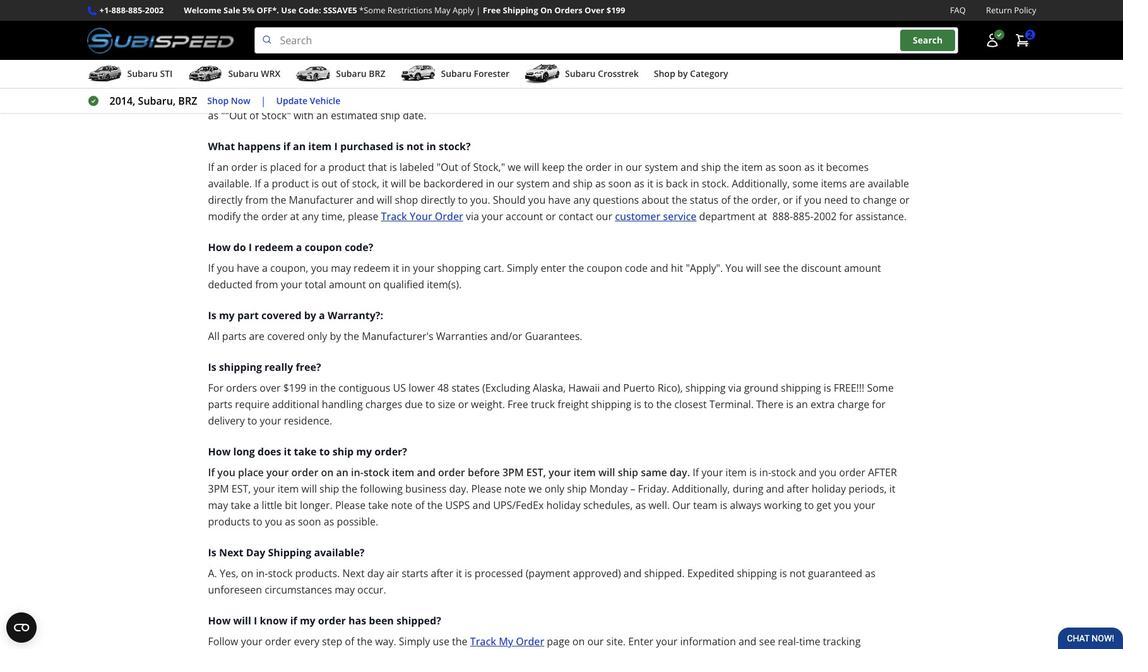 Task type: vqa. For each thing, say whether or not it's contained in the screenshot.
Checkout in button
no



Task type: locate. For each thing, give the bounding box(es) containing it.
we
[[570, 59, 584, 73], [508, 160, 521, 174], [529, 482, 542, 496]]

stock
[[686, 76, 710, 90], [364, 466, 389, 480], [771, 466, 796, 480], [268, 567, 293, 581]]

see inside page on our site. enter your information and see real-time tracking
[[759, 635, 775, 649]]

1 horizontal spatial out
[[673, 92, 689, 106]]

delivery
[[208, 414, 245, 428]]

shipping inside a. yes, on in-stock products. next day air starts after it is processed (payment approved) and shipped. expedited shipping is not guaranteed as unforeseen circumstances may occur.
[[737, 567, 777, 581]]

know for will
[[260, 614, 288, 628]]

redeem down code?
[[354, 261, 390, 275]]

see right 'information'
[[759, 635, 775, 649]]

1 vertical spatial see
[[759, 635, 775, 649]]

ship up contact
[[573, 177, 593, 191]]

0 horizontal spatial shipping
[[268, 546, 312, 560]]

stock" right "in
[[344, 59, 374, 73]]

may inside a. yes, on in-stock products. next day air starts after it is processed (payment approved) and shipped. expedited shipping is not guaranteed as unforeseen circumstances may occur.
[[335, 583, 355, 597]]

do down 'sale'
[[233, 22, 246, 36]]

0 horizontal spatial brz
[[178, 94, 197, 108]]

total
[[305, 278, 326, 292]]

1 vertical spatial system
[[645, 160, 678, 174]]

0 vertical spatial order
[[435, 210, 463, 224]]

will inside if your item is in-stock and you order after 3pm est, your item will ship the following business day. please note we only ship monday – friday. additionally, during and after holiday periods, it may take a little bit longer. please take note of the usps and ups/fedex holiday schedules, as well. our team is always working to get you your products to you as soon as possible.
[[301, 482, 317, 496]]

on inside page on our site. enter your information and see real-time tracking
[[573, 635, 585, 649]]

ship down transit
[[380, 109, 400, 123]]

0 horizontal spatial note
[[391, 499, 413, 513]]

"apply".
[[686, 261, 723, 275]]

1 vertical spatial purchase
[[208, 76, 253, 90]]

1 horizontal spatial not
[[790, 567, 806, 581]]

1 horizontal spatial inventory
[[511, 43, 556, 57]]

track your order link
[[381, 210, 463, 224]]

your inside please note, if you place an order on an in-stock item after 3pm est, your order will ship the next business day. if an item is in transit to our facility, on backorder with the manufacturer, or out of stock, the product page will show the item as ""out of stock" with an estimated ship date.
[[814, 76, 836, 90]]

2 horizontal spatial we
[[570, 59, 584, 73]]

please note, if you place an order on an in-stock item after 3pm est, your order will ship the next business day. if an item is in transit to our facility, on backorder with the manufacturer, or out of stock, the product page will show the item as ""out of stock" with an estimated ship date.
[[208, 76, 905, 123]]

2 vertical spatial for
[[872, 398, 886, 412]]

a inside subispeed uses a real-time inventory system to monitor current inventory levels. we pride ourselves on our efficient logistics and quick turnaround time. if an item is labeled "in stock" on our website, you can have confidence we have the item on hand ready to ship from our warehouse.
[[285, 43, 290, 57]]

i left purchased
[[334, 140, 338, 154]]

business inside if your item is in-stock and you order after 3pm est, your item will ship the following business day. please note we only ship monday – friday. additionally, during and after holiday periods, it may take a little bit longer. please take note of the usps and ups/fedex holiday schedules, as well. our team is always working to get you your products to you as soon as possible.
[[405, 482, 447, 496]]

how for how do i know if an item i want to purchase is in stock?
[[208, 22, 231, 36]]

forester
[[474, 68, 510, 80]]

0 horizontal spatial track
[[381, 210, 407, 224]]

time,
[[322, 210, 345, 224]]

1 vertical spatial stock"
[[262, 109, 291, 123]]

on up unforeseen
[[241, 567, 253, 581]]

items
[[821, 177, 847, 191]]

in inside for orders over $199 in the contiguous us lower 48 states (excluding alaska, hawaii and puerto rico), shipping via ground shipping is free!!! some parts require additional handling charges due to size or weight. free truck freight shipping is to the closest terminal. there is an extra charge for delivery to your residence.
[[309, 381, 318, 395]]

place down long
[[238, 466, 264, 480]]

2014,
[[110, 94, 135, 108]]

simply down the shipped?
[[399, 635, 430, 649]]

us
[[393, 381, 406, 395]]

3 is from the top
[[208, 546, 216, 560]]

0 vertical spatial place
[[574, 76, 599, 90]]

1 do from the top
[[233, 22, 246, 36]]

for right placed
[[304, 160, 317, 174]]

shipping right expedited
[[737, 567, 777, 581]]

it right the periods, at the bottom right of page
[[890, 482, 896, 496]]

how for how long does it take to ship my order?
[[208, 445, 231, 459]]

1 horizontal spatial redeem
[[354, 261, 390, 275]]

a inside if your item is in-stock and you order after 3pm est, your item will ship the following business day. please note we only ship monday – friday. additionally, during and after holiday periods, it may take a little bit longer. please take note of the usps and ups/fedex holiday schedules, as well. our team is always working to get you your products to you as soon as possible.
[[254, 499, 259, 513]]

really
[[265, 361, 293, 374]]

shipping right day
[[268, 546, 312, 560]]

to down require
[[248, 414, 257, 428]]

orders
[[554, 4, 583, 16]]

subaru down subispeed
[[228, 68, 259, 80]]

0 horizontal spatial time
[[314, 43, 335, 57]]

all parts are covered only by the manufacturer's warranties and/or guarantees.
[[208, 330, 582, 344]]

have up deducted
[[237, 261, 259, 275]]

subaru inside subaru wrx dropdown button
[[228, 68, 259, 80]]

0 vertical spatial real-
[[293, 43, 314, 57]]

2 subaru from the left
[[228, 68, 259, 80]]

i up deducted
[[249, 241, 252, 255]]

from down available.
[[245, 193, 268, 207]]

know down off*.
[[255, 22, 282, 36]]

do for redeem
[[233, 241, 246, 255]]

is right 'team'
[[720, 499, 727, 513]]

stock"
[[344, 59, 374, 73], [262, 109, 291, 123]]

way.
[[375, 635, 396, 649]]

after inside please note, if you place an order on an in-stock item after 3pm est, your order will ship the next business day. if an item is in transit to our facility, on backorder with the manufacturer, or out of stock, the product page will show the item as ""out of stock" with an estimated ship date.
[[737, 76, 766, 90]]

order up transit
[[362, 76, 389, 90]]

1 horizontal spatial directly
[[421, 193, 455, 207]]

may inside if you have a coupon, you may redeem it in your shopping cart. simply enter the coupon code and hit "apply". you will see the discount amount deducted from your total amount on qualified item(s).
[[331, 261, 351, 275]]

off*.
[[257, 4, 279, 16]]

how down modify
[[208, 241, 231, 255]]

stock, down category
[[704, 92, 731, 106]]

*some
[[359, 4, 385, 16]]

from inside subispeed uses a real-time inventory system to monitor current inventory levels. we pride ourselves on our efficient logistics and quick turnaround time. if an item is labeled "in stock" on our website, you can have confidence we have the item on hand ready to ship from our warehouse.
[[759, 59, 782, 73]]

1 vertical spatial after
[[431, 567, 453, 581]]

order left every
[[265, 635, 291, 649]]

after down efficient
[[737, 76, 766, 90]]

now
[[231, 95, 251, 107]]

0 vertical spatial free
[[483, 4, 501, 16]]

i for coupon
[[249, 241, 252, 255]]

is shipping really free?
[[208, 361, 321, 374]]

additionally,
[[732, 177, 790, 191], [672, 482, 730, 496]]

0 vertical spatial $199
[[607, 4, 625, 16]]

products.
[[295, 567, 340, 581]]

handling
[[322, 398, 363, 412]]

warehouse.
[[804, 59, 859, 73]]

free!!!
[[834, 381, 865, 395]]

page right track my order 'link'
[[547, 635, 570, 649]]

4 how from the top
[[208, 614, 231, 628]]

est, inside if your item is in-stock and you order after 3pm est, your item will ship the following business day. please note we only ship monday – friday. additionally, during and after holiday periods, it may take a little bit longer. please take note of the usps and ups/fedex holiday schedules, as well. our team is always working to get you your products to you as soon as possible.
[[232, 482, 251, 496]]

is left processed
[[465, 567, 472, 581]]

i for my
[[254, 614, 257, 628]]

0 vertical spatial know
[[255, 22, 282, 36]]

or right order,
[[783, 193, 793, 207]]

2 is from the top
[[208, 361, 216, 374]]

purchase
[[384, 22, 430, 36], [208, 76, 253, 90]]

system down 'keep'
[[516, 177, 550, 191]]

deducted
[[208, 278, 253, 292]]

with down if you purchase before 3pm est, your order will ship same day.
[[549, 92, 570, 106]]

you up get at the right of page
[[819, 466, 837, 480]]

before
[[256, 76, 288, 90], [468, 466, 500, 480]]

a subaru forester thumbnail image image
[[401, 64, 436, 83]]

a inside if you have a coupon, you may redeem it in your shopping cart. simply enter the coupon code and hit "apply". you will see the discount amount deducted from your total amount on qualified item(s).
[[262, 261, 268, 275]]

1 how from the top
[[208, 22, 231, 36]]

labeled inside subispeed uses a real-time inventory system to monitor current inventory levels. we pride ourselves on our efficient logistics and quick turnaround time. if an item is labeled "in stock" on our website, you can have confidence we have the item on hand ready to ship from our warehouse.
[[292, 59, 326, 73]]

on up hand
[[682, 43, 695, 57]]

pride
[[607, 43, 632, 57]]

to inside please note, if you place an order on an in-stock item after 3pm est, your order will ship the next business day. if an item is in transit to our facility, on backorder with the manufacturer, or out of stock, the product page will show the item as ""out of stock" with an estimated ship date.
[[417, 92, 427, 106]]

your
[[410, 210, 432, 224]]

5 subaru from the left
[[565, 68, 596, 80]]

you down some
[[804, 193, 822, 207]]

1 horizontal spatial soon
[[608, 177, 632, 191]]

purchase up next
[[208, 76, 253, 90]]

may left occur.
[[335, 583, 355, 597]]

as inside please note, if you place an order on an in-stock item after 3pm est, your order will ship the next business day. if an item is in transit to our facility, on backorder with the manufacturer, or out of stock, the product page will show the item as ""out of stock" with an estimated ship date.
[[208, 109, 218, 123]]

how down 'sale'
[[208, 22, 231, 36]]

2 vertical spatial my
[[300, 614, 316, 628]]

1 vertical spatial next
[[343, 567, 365, 581]]

time inside page on our site. enter your information and see real-time tracking
[[799, 635, 820, 649]]

after inside a. yes, on in-stock products. next day air starts after it is processed (payment approved) and shipped. expedited shipping is not guaranteed as unforeseen circumstances may occur.
[[431, 567, 453, 581]]

a subaru sti thumbnail image image
[[87, 64, 122, 83]]

at down order,
[[758, 210, 767, 224]]

soon up some
[[779, 160, 802, 174]]

4 subaru from the left
[[441, 68, 472, 80]]

closest
[[674, 398, 707, 412]]

know
[[255, 22, 282, 36], [260, 614, 288, 628]]

information
[[680, 635, 736, 649]]

1 vertical spatial from
[[245, 193, 268, 207]]

real- inside page on our site. enter your information and see real-time tracking
[[778, 635, 799, 649]]

2 vertical spatial product
[[272, 177, 309, 191]]

a subaru brz thumbnail image image
[[296, 64, 331, 83]]

from inside if you have a coupon, you may redeem it in your shopping cart. simply enter the coupon code and hit "apply". you will see the discount amount deducted from your total amount on qualified item(s).
[[255, 278, 278, 292]]

ship down turnaround
[[885, 76, 905, 90]]

2 horizontal spatial soon
[[779, 160, 802, 174]]

some
[[793, 177, 819, 191]]

charge
[[838, 398, 870, 412]]

is for is my part covered by a warranty?:
[[208, 309, 216, 323]]

should
[[493, 193, 526, 207]]

3 how from the top
[[208, 445, 231, 459]]

2 how from the top
[[208, 241, 231, 255]]

1 vertical spatial know
[[260, 614, 288, 628]]

if inside if you purchase before 3pm est, your order will ship same day.
[[861, 59, 868, 73]]

1 vertical spatial track
[[470, 635, 496, 649]]

any down manufacturer
[[302, 210, 319, 224]]

0 horizontal spatial at
[[290, 210, 299, 224]]

have inside if you have a coupon, you may redeem it in your shopping cart. simply enter the coupon code and hit "apply". you will see the discount amount deducted from your total amount on qualified item(s).
[[237, 261, 259, 275]]

subaru
[[127, 68, 158, 80], [228, 68, 259, 80], [336, 68, 367, 80], [441, 68, 472, 80], [565, 68, 596, 80]]

circumstances
[[265, 583, 332, 597]]

additionally, inside if your item is in-stock and you order after 3pm est, your item will ship the following business day. please note we only ship monday – friday. additionally, during and after holiday periods, it may take a little bit longer. please take note of the usps and ups/fedex holiday schedules, as well. our team is always working to get you your products to you as soon as possible.
[[672, 482, 730, 496]]

1 vertical spatial do
[[233, 241, 246, 255]]

0 vertical spatial 885-
[[128, 4, 145, 16]]

item down estimated
[[308, 140, 332, 154]]

is for is shipping really free?
[[208, 361, 216, 374]]

welcome sale 5% off*. use code: sssave5
[[184, 4, 357, 16]]

1 horizontal spatial place
[[574, 76, 599, 90]]

1 vertical spatial shipping
[[268, 546, 312, 560]]

will inside if you purchase before 3pm est, your order will ship same day.
[[391, 76, 408, 90]]

time.
[[208, 59, 232, 73]]

1 vertical spatial for
[[839, 210, 853, 224]]

item
[[310, 22, 333, 36], [258, 59, 279, 73], [630, 59, 651, 73], [713, 76, 734, 90], [339, 92, 360, 106], [881, 92, 902, 106], [308, 140, 332, 154], [742, 160, 763, 174], [392, 466, 414, 480], [574, 466, 596, 480], [726, 466, 747, 480], [278, 482, 299, 496]]

or inside please note, if you place an order on an in-stock item after 3pm est, your order will ship the next business day. if an item is in transit to our facility, on backorder with the manufacturer, or out of stock, the product page will show the item as ""out of stock" with an estimated ship date.
[[661, 92, 671, 106]]

only inside if your item is in-stock and you order after 3pm est, your item will ship the following business day. please note we only ship monday – friday. additionally, during and after holiday periods, it may take a little bit longer. please take note of the usps and ups/fedex holiday schedules, as well. our team is always working to get you your products to you as soon as possible.
[[545, 482, 565, 496]]

ship inside if you purchase before 3pm est, your order will ship same day.
[[411, 76, 431, 90]]

item(s).
[[427, 278, 462, 292]]

and inside for orders over $199 in the contiguous us lower 48 states (excluding alaska, hawaii and puerto rico), shipping via ground shipping is free!!! some parts require additional handling charges due to size or weight. free truck freight shipping is to the closest terminal. there is an extra charge for delivery to your residence.
[[603, 381, 621, 395]]

over
[[260, 381, 281, 395]]

stock inside a. yes, on in-stock products. next day air starts after it is processed (payment approved) and shipped. expedited shipping is not guaranteed as unforeseen circumstances may occur.
[[268, 567, 293, 581]]

is right purchased
[[396, 140, 404, 154]]

1 horizontal spatial shipping
[[503, 4, 538, 16]]

for down need
[[839, 210, 853, 224]]

2 do from the top
[[233, 241, 246, 255]]

we down levels.
[[570, 59, 584, 73]]

subaru up vehicle
[[336, 68, 367, 80]]

schedules,
[[583, 499, 633, 513]]

hand
[[668, 59, 693, 73]]

qualified
[[383, 278, 424, 292]]

order up how do i redeem a coupon code?
[[261, 210, 288, 224]]

stock" inside subispeed uses a real-time inventory system to monitor current inventory levels. we pride ourselves on our efficient logistics and quick turnaround time. if an item is labeled "in stock" on our website, you can have confidence we have the item on hand ready to ship from our warehouse.
[[344, 59, 374, 73]]

subaru for subaru forester
[[441, 68, 472, 80]]

day. up usps
[[449, 482, 469, 496]]

will inside if you have a coupon, you may redeem it in your shopping cart. simply enter the coupon code and hit "apply". you will see the discount amount deducted from your total amount on qualified item(s).
[[746, 261, 762, 275]]

product down placed
[[272, 177, 309, 191]]

brz up transit
[[369, 68, 385, 80]]

1 horizontal spatial coupon
[[587, 261, 622, 275]]

not down date.
[[407, 140, 424, 154]]

1 vertical spatial page
[[547, 635, 570, 649]]

of inside if your item is in-stock and you order after 3pm est, your item will ship the following business day. please note we only ship monday – friday. additionally, during and after holiday periods, it may take a little bit longer. please take note of the usps and ups/fedex holiday schedules, as well. our team is always working to get you your products to you as soon as possible.
[[415, 499, 425, 513]]

est, up vehicle
[[314, 76, 334, 90]]

shipping left on
[[503, 4, 538, 16]]

0 vertical spatial please
[[485, 76, 516, 90]]

0 horizontal spatial for
[[304, 160, 317, 174]]

to down residence.
[[319, 445, 330, 459]]

885-
[[128, 4, 145, 16], [793, 210, 814, 224]]

same inside if you purchase before 3pm est, your order will ship same day.
[[434, 76, 460, 90]]

3 subaru from the left
[[336, 68, 367, 80]]

1 vertical spatial 885-
[[793, 210, 814, 224]]

covered for only
[[267, 330, 305, 344]]

1 vertical spatial labeled
[[400, 160, 434, 174]]

$199 right over
[[607, 4, 625, 16]]

how left long
[[208, 445, 231, 459]]

0 horizontal spatial directly
[[208, 193, 243, 207]]

is up all
[[208, 309, 216, 323]]

subaru inside subaru crosstrek dropdown button
[[565, 68, 596, 80]]

2002 up the 'subispeed logo'
[[145, 4, 164, 16]]

to up date.
[[417, 92, 427, 106]]

0 vertical spatial are
[[850, 177, 865, 191]]

1 vertical spatial coupon
[[587, 261, 622, 275]]

ourselves
[[635, 43, 680, 57]]

0 vertical spatial after
[[737, 76, 766, 90]]

1 at from the left
[[290, 210, 299, 224]]

follow
[[208, 635, 238, 649]]

0 horizontal spatial 2002
[[145, 4, 164, 16]]

1 vertical spatial out
[[322, 177, 337, 191]]

please
[[485, 76, 516, 90], [471, 482, 502, 496], [335, 499, 366, 513]]

$199
[[607, 4, 625, 16], [283, 381, 306, 395]]

button image
[[985, 33, 1000, 48]]

as inside a. yes, on in-stock products. next day air starts after it is processed (payment approved) and shipped. expedited shipping is not guaranteed as unforeseen circumstances may occur.
[[865, 567, 876, 581]]

shop by category button
[[654, 63, 728, 88]]

or inside for orders over $199 in the contiguous us lower 48 states (excluding alaska, hawaii and puerto rico), shipping via ground shipping is free!!! some parts require additional handling charges due to size or weight. free truck freight shipping is to the closest terminal. there is an extra charge for delivery to your residence.
[[458, 398, 468, 412]]

approved)
[[573, 567, 621, 581]]

item down ready
[[713, 76, 734, 90]]

hawaii
[[568, 381, 600, 395]]

1 horizontal spatial labeled
[[400, 160, 434, 174]]

after
[[787, 482, 809, 496], [431, 567, 453, 581]]

shop inside 'dropdown button'
[[654, 68, 675, 80]]

0 horizontal spatial stock,
[[352, 177, 379, 191]]

how for how do i redeem a coupon code?
[[208, 241, 231, 255]]

an inside for orders over $199 in the contiguous us lower 48 states (excluding alaska, hawaii and puerto rico), shipping via ground shipping is free!!! some parts require additional handling charges due to size or weight. free truck freight shipping is to the closest terminal. there is an extra charge for delivery to your residence.
[[796, 398, 808, 412]]

order inside if you purchase before 3pm est, your order will ship same day.
[[362, 76, 389, 90]]

not inside a. yes, on in-stock products. next day air starts after it is processed (payment approved) and shipped. expedited shipping is not guaranteed as unforeseen circumstances may occur.
[[790, 567, 806, 581]]

system inside subispeed uses a real-time inventory system to monitor current inventory levels. we pride ourselves on our efficient logistics and quick turnaround time. if an item is labeled "in stock" on our website, you can have confidence we have the item on hand ready to ship from our warehouse.
[[385, 43, 418, 57]]

0 horizontal spatial page
[[547, 635, 570, 649]]

1 horizontal spatial shop
[[654, 68, 675, 80]]

free?
[[296, 361, 321, 374]]

0 vertical spatial shop
[[654, 68, 675, 80]]

labeled inside if an order is placed for a product that is labeled "out of stock," we will keep the order in our system and ship the item as soon as it becomes available. if a product is out of stock, it will be backordered in our system and ship as soon as it is back in stock. additionally, some items are available directly from the manufacturer and will shop directly to you. should you have any questions about the status of the order, or if you need to change or modify the order at any time, please
[[400, 160, 434, 174]]

ship inside subispeed uses a real-time inventory system to monitor current inventory levels. we pride ourselves on our efficient logistics and quick turnaround time. if an item is labeled "in stock" on our website, you can have confidence we have the item on hand ready to ship from our warehouse.
[[737, 59, 757, 73]]

1 horizontal spatial page
[[792, 92, 815, 106]]

subispeed logo image
[[87, 27, 234, 54]]

during
[[733, 482, 764, 496]]

longer.
[[300, 499, 333, 513]]

place down we
[[574, 76, 599, 90]]

1 horizontal spatial real-
[[778, 635, 799, 649]]

1 horizontal spatial holiday
[[812, 482, 846, 496]]

bit
[[285, 499, 297, 513]]

if inside if an order is placed for a product that is labeled "out of stock," we will keep the order in our system and ship the item as soon as it becomes available. if a product is out of stock, it will be backordered in our system and ship as soon as it is back in stock. additionally, some items are available directly from the manufacturer and will shop directly to you. should you have any questions about the status of the order, or if you need to change or modify the order at any time, please
[[796, 193, 802, 207]]

manufacturer,
[[590, 92, 658, 106]]

additionally, inside if an order is placed for a product that is labeled "out of stock," we will keep the order in our system and ship the item as soon as it becomes available. if a product is out of stock, it will be backordered in our system and ship as soon as it is back in stock. additionally, some items are available directly from the manufacturer and will shop directly to you. should you have any questions about the status of the order, or if you need to change or modify the order at any time, please
[[732, 177, 790, 191]]

available
[[868, 177, 909, 191]]

ship left monday
[[567, 482, 587, 496]]

1 horizontal spatial business
[[405, 482, 447, 496]]

1 vertical spatial via
[[728, 381, 742, 395]]

directly up modify
[[208, 193, 243, 207]]

by inside 'dropdown button'
[[678, 68, 688, 80]]

vehicle
[[310, 95, 340, 107]]

how
[[208, 22, 231, 36], [208, 241, 231, 255], [208, 445, 231, 459], [208, 614, 231, 628]]

1 inventory from the left
[[338, 43, 382, 57]]

1 vertical spatial please
[[471, 482, 502, 496]]

if an order is placed for a product that is labeled "out of stock," we will keep the order in our system and ship the item as soon as it becomes available. if a product is out of stock, it will be backordered in our system and ship as soon as it is back in stock. additionally, some items are available directly from the manufacturer and will shop directly to you. should you have any questions about the status of the order, or if you need to change or modify the order at any time, please
[[208, 160, 910, 224]]

0 vertical spatial page
[[792, 92, 815, 106]]

how up follow
[[208, 614, 231, 628]]

it up items
[[817, 160, 824, 174]]

0 vertical spatial do
[[233, 22, 246, 36]]

item down code: on the left of the page
[[310, 22, 333, 36]]

time
[[314, 43, 335, 57], [799, 635, 820, 649]]

free down (excluding
[[508, 398, 528, 412]]

1 is from the top
[[208, 309, 216, 323]]

lower
[[409, 381, 435, 395]]

page down warehouse.
[[792, 92, 815, 106]]

0 horizontal spatial inventory
[[338, 43, 382, 57]]

simply right 'cart.'
[[507, 261, 538, 275]]

2 vertical spatial may
[[335, 583, 355, 597]]

in- inside please note, if you place an order on an in-stock item after 3pm est, your order will ship the next business day. if an item is in transit to our facility, on backorder with the manufacturer, or out of stock, the product page will show the item as ""out of stock" with an estimated ship date.
[[674, 76, 686, 90]]

subaru sti
[[127, 68, 173, 80]]

your inside if you purchase before 3pm est, your order will ship same day.
[[337, 76, 359, 90]]

an down subaru brz dropdown button
[[324, 92, 336, 106]]

parts down for
[[208, 398, 232, 412]]

subaru inside subaru sti 'dropdown button'
[[127, 68, 158, 80]]

0 vertical spatial simply
[[507, 261, 538, 275]]

0 horizontal spatial stock"
[[262, 109, 291, 123]]

on left site. at the right bottom of page
[[573, 635, 585, 649]]

1 subaru from the left
[[127, 68, 158, 80]]

business inside please note, if you place an order on an in-stock item after 3pm est, your order will ship the next business day. if an item is in transit to our facility, on backorder with the manufacturer, or out of stock, the product page will show the item as ""out of stock" with an estimated ship date.
[[250, 92, 291, 106]]

1 vertical spatial real-
[[778, 635, 799, 649]]

holiday up get at the right of page
[[812, 482, 846, 496]]

have inside if an order is placed for a product that is labeled "out of stock," we will keep the order in our system and ship the item as soon as it becomes available. if a product is out of stock, it will be backordered in our system and ship as soon as it is back in stock. additionally, some items are available directly from the manufacturer and will shop directly to you. should you have any questions about the status of the order, or if you need to change or modify the order at any time, please
[[548, 193, 571, 207]]

after inside if your item is in-stock and you order after 3pm est, your item will ship the following business day. please note we only ship monday – friday. additionally, during and after holiday periods, it may take a little bit longer. please take note of the usps and ups/fedex holiday schedules, as well. our team is always working to get you your products to you as soon as possible.
[[787, 482, 809, 496]]

out up manufacturer
[[322, 177, 337, 191]]

0 vertical spatial we
[[570, 59, 584, 73]]

labeled left "in
[[292, 59, 326, 73]]

track
[[381, 210, 407, 224], [470, 635, 496, 649]]

after inside if your item is in-stock and you order after 3pm est, your item will ship the following business day. please note we only ship monday – friday. additionally, during and after holiday periods, it may take a little bit longer. please take note of the usps and ups/fedex holiday schedules, as well. our team is always working to get you your products to you as soon as possible.
[[868, 466, 897, 480]]

if down subispeed
[[234, 59, 241, 73]]

0 vertical spatial may
[[331, 261, 351, 275]]

soon up questions
[[608, 177, 632, 191]]

0 horizontal spatial 885-
[[128, 4, 145, 16]]

terminal.
[[709, 398, 754, 412]]

you down subispeed uses a real-time inventory system to monitor current inventory levels. we pride ourselves on our efficient logistics and quick turnaround time. if an item is labeled "in stock" on our website, you can have confidence we have the item on hand ready to ship from our warehouse.
[[554, 76, 571, 90]]

stock down is next day shipping available? at the left of page
[[268, 567, 293, 581]]

if
[[285, 22, 292, 36], [545, 76, 551, 90], [283, 140, 290, 154], [796, 193, 802, 207], [290, 614, 297, 628]]

brz inside subaru brz dropdown button
[[369, 68, 385, 80]]

to down little
[[253, 515, 262, 529]]

1 horizontal spatial brz
[[369, 68, 385, 80]]

parts inside for orders over $199 in the contiguous us lower 48 states (excluding alaska, hawaii and puerto rico), shipping via ground shipping is free!!! some parts require additional handling charges due to size or weight. free truck freight shipping is to the closest terminal. there is an extra charge for delivery to your residence.
[[208, 398, 232, 412]]

product down logistics
[[752, 92, 789, 106]]

following
[[360, 482, 403, 496]]

you
[[452, 59, 469, 73], [871, 59, 889, 73], [554, 76, 571, 90], [528, 193, 546, 207], [804, 193, 822, 207], [217, 261, 234, 275], [311, 261, 328, 275], [217, 466, 235, 480], [819, 466, 837, 480], [834, 499, 851, 513], [265, 515, 282, 529]]

products
[[208, 515, 250, 529]]

0 horizontal spatial real-
[[293, 43, 314, 57]]

free
[[483, 4, 501, 16], [508, 398, 528, 412]]

show
[[835, 92, 860, 106]]

subaru inside subaru forester dropdown button
[[441, 68, 472, 80]]

as
[[208, 109, 218, 123], [766, 160, 776, 174], [804, 160, 815, 174], [595, 177, 606, 191], [634, 177, 645, 191], [636, 499, 646, 513], [285, 515, 295, 529], [324, 515, 334, 529], [865, 567, 876, 581]]

it inside if you have a coupon, you may redeem it in your shopping cart. simply enter the coupon code and hit "apply". you will see the discount amount deducted from your total amount on qualified item(s).
[[393, 261, 399, 275]]

1 vertical spatial additionally,
[[672, 482, 730, 496]]

will left be
[[391, 177, 406, 191]]

an up available.
[[217, 160, 229, 174]]

0 vertical spatial is
[[208, 309, 216, 323]]

0 vertical spatial for
[[304, 160, 317, 174]]

1 vertical spatial we
[[508, 160, 521, 174]]

please down can
[[485, 76, 516, 90]]

if you place your order on an in-stock item and order before 3pm est, your item will ship same day.
[[208, 466, 693, 480]]

shop for shop by category
[[654, 68, 675, 80]]

may inside if your item is in-stock and you order after 3pm est, your item will ship the following business day. please note we only ship monday – friday. additionally, during and after holiday periods, it may take a little bit longer. please take note of the usps and ups/fedex holiday schedules, as well. our team is always working to get you your products to you as soon as possible.
[[208, 499, 228, 513]]

freight
[[558, 398, 589, 412]]

in inside please note, if you place an order on an in-stock item after 3pm est, your order will ship the next business day. if an item is in transit to our facility, on backorder with the manufacturer, or out of stock, the product page will show the item as ""out of stock" with an estimated ship date.
[[373, 92, 381, 106]]

unforeseen
[[208, 583, 262, 597]]

place inside please note, if you place an order on an in-stock item after 3pm est, your order will ship the next business day. if an item is in transit to our facility, on backorder with the manufacturer, or out of stock, the product page will show the item as ""out of stock" with an estimated ship date.
[[574, 76, 599, 90]]

subaru inside subaru brz dropdown button
[[336, 68, 367, 80]]

is up about
[[656, 177, 663, 191]]

0 horizontal spatial only
[[307, 330, 327, 344]]

enter
[[541, 261, 566, 275]]

subaru for subaru crosstrek
[[565, 68, 596, 80]]

backordered
[[423, 177, 483, 191]]

air
[[387, 567, 399, 581]]

1 vertical spatial covered
[[267, 330, 305, 344]]

0 horizontal spatial labeled
[[292, 59, 326, 73]]

with
[[549, 92, 570, 106], [294, 109, 314, 123]]

0 horizontal spatial same
[[434, 76, 460, 90]]

2 at from the left
[[758, 210, 767, 224]]

1 horizontal spatial free
[[508, 398, 528, 412]]

and inside page on our site. enter your information and see real-time tracking
[[739, 635, 757, 649]]

est,
[[314, 76, 334, 90], [792, 76, 811, 90], [526, 466, 546, 480], [232, 482, 251, 496]]

subaru left sti
[[127, 68, 158, 80]]

page inside page on our site. enter your information and see real-time tracking
[[547, 635, 570, 649]]

please
[[348, 210, 378, 224]]

real- inside subispeed uses a real-time inventory system to monitor current inventory levels. we pride ourselves on our efficient logistics and quick turnaround time. if an item is labeled "in stock" on our website, you can have confidence we have the item on hand ready to ship from our warehouse.
[[293, 43, 314, 57]]

out
[[673, 92, 689, 106], [322, 177, 337, 191]]

soon down longer.
[[298, 515, 321, 529]]

1 vertical spatial is
[[208, 361, 216, 374]]

restrictions
[[388, 4, 432, 16]]



Task type: describe. For each thing, give the bounding box(es) containing it.
subaru sti button
[[87, 63, 173, 88]]

1 vertical spatial note
[[391, 499, 413, 513]]

0 horizontal spatial product
[[272, 177, 309, 191]]

0 horizontal spatial amount
[[329, 278, 366, 292]]

of down shop by category 'dropdown button'
[[692, 92, 701, 106]]

please inside please note, if you place an order on an in-stock item after 3pm est, your order will ship the next business day. if an item is in transit to our facility, on backorder with the manufacturer, or out of stock, the product page will show the item as ""out of stock" with an estimated ship date.
[[485, 76, 516, 90]]

2 horizontal spatial take
[[368, 499, 388, 513]]

an inside subispeed uses a real-time inventory system to monitor current inventory levels. we pride ourselves on our efficient logistics and quick turnaround time. if an item is labeled "in stock" on our website, you can have confidence we have the item on hand ready to ship from our warehouse.
[[243, 59, 255, 73]]

and inside subispeed uses a real-time inventory system to monitor current inventory levels. we pride ourselves on our efficient logistics and quick turnaround time. if an item is labeled "in stock" on our website, you can have confidence we have the item on hand ready to ship from our warehouse.
[[797, 43, 815, 57]]

3pm inside if you purchase before 3pm est, your order will ship same day.
[[290, 76, 312, 90]]

if inside subispeed uses a real-time inventory system to monitor current inventory levels. we pride ourselves on our efficient logistics and quick turnaround time. if an item is labeled "in stock" on our website, you can have confidence we have the item on hand ready to ship from our warehouse.
[[234, 59, 241, 73]]

service
[[663, 210, 697, 224]]

1 horizontal spatial 2002
[[814, 210, 837, 224]]

efficient
[[716, 43, 754, 57]]

on
[[540, 4, 552, 16]]

1 horizontal spatial |
[[476, 4, 481, 16]]

item down ourselves
[[630, 59, 651, 73]]

1 vertical spatial by
[[304, 309, 316, 323]]

warranty?:
[[328, 309, 383, 323]]

1 horizontal spatial by
[[330, 330, 341, 344]]

888-
[[111, 4, 128, 16]]

before inside if you purchase before 3pm est, your order will ship same day.
[[256, 76, 288, 90]]

day
[[246, 546, 265, 560]]

the down efficient
[[734, 92, 749, 106]]

use
[[433, 635, 449, 649]]

you inside subispeed uses a real-time inventory system to monitor current inventory levels. we pride ourselves on our efficient logistics and quick turnaround time. if an item is labeled "in stock" on our website, you can have confidence we have the item on hand ready to ship from our warehouse.
[[452, 59, 469, 73]]

becomes
[[826, 160, 869, 174]]

day
[[367, 567, 384, 581]]

code:
[[298, 4, 321, 16]]

in down may
[[443, 22, 453, 36]]

if you have a coupon, you may redeem it in your shopping cart. simply enter the coupon code and hit "apply". you will see the discount amount deducted from your total amount on qualified item(s).
[[208, 261, 881, 292]]

2 inventory from the left
[[511, 43, 556, 57]]

0 vertical spatial parts
[[222, 330, 246, 344]]

a right available.
[[264, 177, 269, 191]]

of up manufacturer
[[340, 177, 350, 191]]

0 horizontal spatial order
[[435, 210, 463, 224]]

starts
[[402, 567, 428, 581]]

code
[[625, 261, 648, 275]]

order up manufacturer,
[[616, 76, 642, 90]]

1 directly from the left
[[208, 193, 243, 207]]

item up estimated
[[339, 92, 360, 106]]

0 vertical spatial next
[[219, 546, 243, 560]]

1 vertical spatial soon
[[608, 177, 632, 191]]

on down ourselves
[[654, 59, 666, 73]]

you down little
[[265, 515, 282, 529]]

0 horizontal spatial my
[[219, 309, 235, 323]]

is left guaranteed
[[780, 567, 787, 581]]

out inside if an order is placed for a product that is labeled "out of stock," we will keep the order in our system and ship the item as soon as it becomes available. if a product is out of stock, it will be backordered in our system and ship as soon as it is back in stock. additionally, some items are available directly from the manufacturer and will shop directly to you. should you have any questions about the status of the order, or if you need to change or modify the order at any time, please
[[322, 177, 337, 191]]

subaru forester
[[441, 68, 510, 80]]

return policy
[[986, 4, 1036, 16]]

is right there
[[786, 398, 794, 412]]

as left well.
[[636, 499, 646, 513]]

1 vertical spatial place
[[238, 466, 264, 480]]

$199 inside for orders over $199 in the contiguous us lower 48 states (excluding alaska, hawaii and puerto rico), shipping via ground shipping is free!!! some parts require additional handling charges due to size or weight. free truck freight shipping is to the closest terminal. there is an extra charge for delivery to your residence.
[[283, 381, 306, 395]]

is for is next day shipping available?
[[208, 546, 216, 560]]

search input field
[[254, 27, 958, 54]]

if inside please note, if you place an order on an in-stock item after 3pm est, your order will ship the next business day. if an item is in transit to our facility, on backorder with the manufacturer, or out of stock, the product page will show the item as ""out of stock" with an estimated ship date.
[[316, 92, 322, 106]]

1 horizontal spatial 885-
[[793, 210, 814, 224]]

1 horizontal spatial take
[[294, 445, 317, 459]]

do for know
[[233, 22, 246, 36]]

due
[[405, 398, 423, 412]]

if up every
[[290, 614, 297, 628]]

guarantees.
[[525, 330, 582, 344]]

2 horizontal spatial my
[[356, 445, 372, 459]]

a subaru crosstrek thumbnail image image
[[525, 64, 560, 83]]

the right modify
[[243, 210, 259, 224]]

stock, inside if an order is placed for a product that is labeled "out of stock," we will keep the order in our system and ship the item as soon as it becomes available. if a product is out of stock, it will be backordered in our system and ship as soon as it is back in stock. additionally, some items are available directly from the manufacturer and will shop directly to you. should you have any questions about the status of the order, or if you need to change or modify the order at any time, please
[[352, 177, 379, 191]]

it inside a. yes, on in-stock products. next day air starts after it is processed (payment approved) and shipped. expedited shipping is not guaranteed as unforeseen circumstances may occur.
[[456, 567, 462, 581]]

in inside if you have a coupon, you may redeem it in your shopping cart. simply enter the coupon code and hit "apply". you will see the discount amount deducted from your total amount on qualified item(s).
[[402, 261, 410, 275]]

0 vertical spatial stock?
[[456, 22, 488, 36]]

happens
[[238, 140, 281, 154]]

shop now link
[[207, 94, 251, 108]]

if inside if you have a coupon, you may redeem it in your shopping cart. simply enter the coupon code and hit "apply". you will see the discount amount deducted from your total amount on qualified item(s).
[[208, 261, 214, 275]]

to left you.
[[458, 193, 468, 207]]

the right enter
[[569, 261, 584, 275]]

may
[[434, 4, 451, 16]]

enter
[[628, 635, 654, 649]]

confidence
[[516, 59, 568, 73]]

subaru for subaru brz
[[336, 68, 367, 80]]

what
[[208, 140, 235, 154]]

time inside subispeed uses a real-time inventory system to monitor current inventory levels. we pride ourselves on our efficient logistics and quick turnaround time. if an item is labeled "in stock" on our website, you can have confidence we have the item on hand ready to ship from our warehouse.
[[314, 43, 335, 57]]

on inside a. yes, on in-stock products. next day air starts after it is processed (payment approved) and shipped. expedited shipping is not guaranteed as unforeseen circumstances may occur.
[[241, 567, 253, 581]]

will up monday
[[599, 466, 615, 480]]

our down logistics
[[785, 59, 801, 73]]

in right back
[[691, 177, 699, 191]]

the left "way."
[[357, 635, 373, 649]]

always
[[730, 499, 762, 513]]

is inside subispeed uses a real-time inventory system to monitor current inventory levels. we pride ourselves on our efficient logistics and quick turnaround time. if an item is labeled "in stock" on our website, you can have confidence we have the item on hand ready to ship from our warehouse.
[[282, 59, 289, 73]]

you up account
[[528, 193, 546, 207]]

2 button
[[1009, 28, 1036, 53]]

0 horizontal spatial holiday
[[546, 499, 581, 513]]

*some restrictions may apply | free shipping on orders over $199
[[359, 4, 625, 16]]

an up placed
[[293, 140, 306, 154]]

date.
[[403, 109, 427, 123]]

order up usps
[[438, 466, 465, 480]]

sssave5
[[323, 4, 357, 16]]

to up website,
[[421, 43, 431, 57]]

the right show in the right of the page
[[863, 92, 878, 106]]

2 horizontal spatial system
[[645, 160, 678, 174]]

orders
[[226, 381, 257, 395]]

if your item is in-stock and you order after 3pm est, your item will ship the following business day. please note we only ship monday – friday. additionally, during and after holiday periods, it may take a little bit longer. please take note of the usps and ups/fedex holiday schedules, as well. our team is always working to get you your products to you as soon as possible.
[[208, 466, 897, 529]]

additional
[[272, 398, 319, 412]]

open widget image
[[6, 613, 37, 643]]

an down how long does it take to ship my order?
[[336, 466, 349, 480]]

on left a subaru forester thumbnail image
[[376, 59, 389, 73]]

item inside if an order is placed for a product that is labeled "out of stock," we will keep the order in our system and ship the item as soon as it becomes available. if a product is out of stock, it will be backordered in our system and ship as soon as it is back in stock. additionally, some items are available directly from the manufacturer and will shop directly to you. should you have any questions about the status of the order, or if you need to change or modify the order at any time, please
[[742, 160, 763, 174]]

0 vertical spatial with
[[549, 92, 570, 106]]

working
[[764, 499, 802, 513]]

transit
[[384, 92, 414, 106]]

processed
[[475, 567, 523, 581]]

covered for by
[[261, 309, 302, 323]]

to down efficient
[[725, 59, 734, 73]]

stock, inside please note, if you place an order on an in-stock item after 3pm est, your order will ship the next business day. if an item is in transit to our facility, on backorder with the manufacturer, or out of stock, the product page will show the item as ""out of stock" with an estimated ship date.
[[704, 92, 731, 106]]

size
[[438, 398, 456, 412]]

via inside for orders over $199 in the contiguous us lower 48 states (excluding alaska, hawaii and puerto rico), shipping via ground shipping is free!!! some parts require additional handling charges due to size or weight. free truck freight shipping is to the closest terminal. there is an extra charge for delivery to your residence.
[[728, 381, 742, 395]]

or left contact
[[546, 210, 556, 224]]

at inside if an order is placed for a product that is labeled "out of stock," we will keep the order in our system and ship the item as soon as it becomes available. if a product is out of stock, it will be backordered in our system and ship as soon as it is back in stock. additionally, some items are available directly from the manufacturer and will shop directly to you. should you have any questions about the status of the order, or if you need to change or modify the order at any time, please
[[290, 210, 299, 224]]

your inside for orders over $199 in the contiguous us lower 48 states (excluding alaska, hawaii and puerto rico), shipping via ground shipping is free!!! some parts require additional handling charges due to size or weight. free truck freight shipping is to the closest terminal. there is an extra charge for delivery to your residence.
[[260, 414, 281, 428]]

1 horizontal spatial for
[[839, 210, 853, 224]]

is up extra
[[824, 381, 831, 395]]

–
[[630, 482, 635, 496]]

1 vertical spatial are
[[249, 330, 265, 344]]

account
[[506, 210, 543, 224]]

order up show in the right of the page
[[838, 76, 864, 90]]

note,
[[518, 76, 543, 90]]

ship down handling
[[333, 445, 354, 459]]

subaru for subaru wrx
[[228, 68, 259, 80]]

our up questions
[[626, 160, 642, 174]]

does
[[258, 445, 281, 459]]

day. up our
[[670, 466, 690, 480]]

0 vertical spatial only
[[307, 330, 327, 344]]

3pm inside if your item is in-stock and you order after 3pm est, your item will ship the following business day. please note we only ship monday – friday. additionally, during and after holiday periods, it may take a little bit longer. please take note of the usps and ups/fedex holiday schedules, as well. our team is always working to get you your products to you as soon as possible.
[[208, 482, 229, 496]]

you up total
[[311, 261, 328, 275]]

faq link
[[950, 4, 966, 17]]

for orders over $199 in the contiguous us lower 48 states (excluding alaska, hawaii and puerto rico), shipping via ground shipping is free!!! some parts require additional handling charges due to size or weight. free truck freight shipping is to the closest terminal. there is an extra charge for delivery to your residence.
[[208, 381, 894, 428]]

1 horizontal spatial system
[[516, 177, 550, 191]]

a down total
[[319, 309, 325, 323]]

customer
[[615, 210, 661, 224]]

follow your order every step of the way. simply use the track my order
[[208, 635, 544, 649]]

day. inside if you purchase before 3pm est, your order will ship same day.
[[462, 76, 483, 90]]

0 horizontal spatial via
[[466, 210, 479, 224]]

+1-
[[99, 4, 111, 16]]

i for an
[[249, 22, 252, 36]]

a up coupon,
[[296, 241, 302, 255]]

we inside if an order is placed for a product that is labeled "out of stock," we will keep the order in our system and ship the item as soon as it becomes available. if a product is out of stock, it will be backordered in our system and ship as soon as it is back in stock. additionally, some items are available directly from the manufacturer and will shop directly to you. should you have any questions about the status of the order, or if you need to change or modify the order at any time, please
[[508, 160, 521, 174]]

1 vertical spatial product
[[328, 160, 365, 174]]

1 horizontal spatial before
[[468, 466, 500, 480]]

a subaru wrx thumbnail image image
[[188, 64, 223, 83]]

0 vertical spatial any
[[573, 193, 590, 207]]

page inside please note, if you place an order on an in-stock item after 3pm est, your order will ship the next business day. if an item is in transit to our facility, on backorder with the manufacturer, or out of stock, the product page will show the item as ""out of stock" with an estimated ship date.
[[792, 92, 815, 106]]

ship up longer.
[[320, 482, 339, 496]]

order up questions
[[586, 160, 612, 174]]

1 horizontal spatial order
[[516, 635, 544, 649]]

and inside if you have a coupon, you may redeem it in your shopping cart. simply enter the coupon code and hit "apply". you will see the discount amount deducted from your total amount on qualified item(s).
[[650, 261, 668, 275]]

an up manufacturer,
[[601, 76, 613, 90]]

0 horizontal spatial any
[[302, 210, 319, 224]]

5%
[[242, 4, 255, 16]]

will left 'keep'
[[524, 160, 539, 174]]

if inside please note, if you place an order on an in-stock item after 3pm est, your order will ship the next business day. if an item is in transit to our facility, on backorder with the manufacturer, or out of stock, the product page will show the item as ""out of stock" with an estimated ship date.
[[545, 76, 551, 90]]

to down *some
[[370, 22, 381, 36]]

it inside if your item is in-stock and you order after 3pm est, your item will ship the following business day. please note we only ship monday – friday. additionally, during and after holiday periods, it may take a little bit longer. please take note of the usps and ups/fedex holiday schedules, as well. our team is always working to get you your products to you as soon as possible.
[[890, 482, 896, 496]]

over
[[585, 4, 604, 16]]

coupon,
[[270, 261, 308, 275]]

every
[[294, 635, 319, 649]]

stock inside please note, if you place an order on an in-stock item after 3pm est, your order will ship the next business day. if an item is in transit to our facility, on backorder with the manufacturer, or out of stock, the product page will show the item as ""out of stock" with an estimated ship date.
[[686, 76, 710, 90]]

the left usps
[[427, 499, 443, 513]]

in up questions
[[614, 160, 623, 174]]

""out
[[221, 109, 247, 123]]

as up questions
[[595, 177, 606, 191]]

0 vertical spatial track
[[381, 210, 407, 224]]

on up manufacturer,
[[644, 76, 657, 90]]

as up some
[[804, 160, 815, 174]]

2014, subaru, brz
[[110, 94, 197, 108]]

if up placed
[[283, 140, 290, 154]]

return
[[986, 4, 1012, 16]]

(payment
[[526, 567, 570, 581]]

as up about
[[634, 177, 645, 191]]

manufacturer's
[[362, 330, 434, 344]]

0 vertical spatial soon
[[779, 160, 802, 174]]

subaru crosstrek button
[[525, 63, 639, 88]]

1 horizontal spatial same
[[641, 466, 667, 480]]

from inside if an order is placed for a product that is labeled "out of stock," we will keep the order in our system and ship the item as soon as it becomes available. if a product is out of stock, it will be backordered in our system and ship as soon as it is back in stock. additionally, some items are available directly from the manufacturer and will shop directly to you. should you have any questions about the status of the order, or if you need to change or modify the order at any time, please
[[245, 193, 268, 207]]

my
[[499, 635, 513, 649]]

the down the rico),
[[656, 398, 672, 412]]

of right the '"out'
[[461, 160, 471, 174]]

how for how will i know if my order has been shipped?
[[208, 614, 231, 628]]

you inside if you purchase before 3pm est, your order will ship same day.
[[871, 59, 889, 73]]

shop for shop now
[[207, 95, 229, 107]]

1 horizontal spatial $199
[[607, 4, 625, 16]]

as down bit
[[285, 515, 295, 529]]

our
[[672, 499, 691, 513]]

use
[[281, 4, 296, 16]]

will down turnaround
[[867, 76, 882, 90]]

out inside please note, if you place an order on an in-stock item after 3pm est, your order will ship the next business day. if an item is in transit to our facility, on backorder with the manufacturer, or out of stock, the product page will show the item as ""out of stock" with an estimated ship date.
[[673, 92, 689, 106]]

3pm up ups/fedex
[[503, 466, 524, 480]]

0 horizontal spatial |
[[261, 94, 266, 108]]

our inside page on our site. enter your information and see real-time tracking
[[587, 635, 604, 649]]

site.
[[606, 635, 626, 649]]

category
[[690, 68, 728, 80]]

a down what happens if an item i purchased is not in stock?
[[320, 160, 326, 174]]

0 vertical spatial note
[[504, 482, 526, 496]]

search button
[[900, 30, 955, 51]]

subispeed uses a real-time inventory system to monitor current inventory levels. we pride ourselves on our efficient logistics and quick turnaround time. if an item is labeled "in stock" on our website, you can have confidence we have the item on hand ready to ship from our warehouse.
[[208, 43, 900, 73]]

you up deducted
[[217, 261, 234, 275]]

step
[[322, 635, 342, 649]]

shipping down hawaii
[[591, 398, 631, 412]]

backorder
[[499, 92, 547, 106]]

ship up –
[[618, 466, 638, 480]]

0 vertical spatial coupon
[[305, 241, 342, 255]]

update vehicle
[[276, 95, 340, 107]]

for inside if an order is placed for a product that is labeled "out of stock," we will keep the order in our system and ship the item as soon as it becomes available. if a product is out of stock, it will be backordered in our system and ship as soon as it is back in stock. additionally, some items are available directly from the manufacturer and will shop directly to you. should you have any questions about the status of the order, or if you need to change or modify the order at any time, please
[[304, 160, 317, 174]]

to down puerto at the bottom right
[[644, 398, 654, 412]]

assistance.
[[856, 210, 907, 224]]

the down subaru crosstrek dropdown button
[[572, 92, 588, 106]]

purchase inside if you purchase before 3pm est, your order will ship same day.
[[208, 76, 253, 90]]

how do i know if an item i want to purchase is in stock?
[[208, 22, 488, 36]]

stock inside if your item is in-stock and you order after 3pm est, your item will ship the following business day. please note we only ship monday – friday. additionally, during and after holiday periods, it may take a little bit longer. please take note of the usps and ups/fedex holiday schedules, as well. our team is always working to get you your products to you as soon as possible.
[[771, 466, 796, 480]]

subaru for subaru sti
[[127, 68, 158, 80]]

if up products
[[208, 466, 215, 480]]

the down warranty?:
[[344, 330, 359, 344]]

if down what
[[208, 160, 214, 174]]

will left show in the right of the page
[[817, 92, 833, 106]]

subaru brz
[[336, 68, 385, 80]]

2 vertical spatial please
[[335, 499, 366, 513]]

item down uses
[[258, 59, 279, 73]]

modify
[[208, 210, 241, 224]]

how long does it take to ship my order?
[[208, 445, 407, 459]]

charges
[[365, 398, 402, 412]]

0 vertical spatial purchase
[[384, 22, 430, 36]]

in- inside a. yes, on in-stock products. next day air starts after it is processed (payment approved) and shipped. expedited shipping is not guaranteed as unforeseen circumstances may occur.
[[256, 567, 268, 581]]

our up should on the top left of the page
[[497, 177, 514, 191]]

order down how long does it take to ship my order?
[[291, 466, 318, 480]]

an inside if an order is placed for a product that is labeled "out of stock," we will keep the order in our system and ship the item as soon as it becomes available. if a product is out of stock, it will be backordered in our system and ship as soon as it is back in stock. additionally, some items are available directly from the manufacturer and will shop directly to you. should you have any questions about the status of the order, or if you need to change or modify the order at any time, please
[[217, 160, 229, 174]]

0 vertical spatial amount
[[844, 261, 881, 275]]

1 vertical spatial simply
[[399, 635, 430, 649]]

est, up ups/fedex
[[526, 466, 546, 480]]

wrx
[[261, 68, 280, 80]]

on inside if you have a coupon, you may redeem it in your shopping cart. simply enter the coupon code and hit "apply". you will see the discount amount deducted from your total amount on qualified item(s).
[[369, 278, 381, 292]]

your inside page on our site. enter your information and see real-time tracking
[[656, 635, 678, 649]]

0 horizontal spatial with
[[294, 109, 314, 123]]

free inside for orders over $199 in the contiguous us lower 48 states (excluding alaska, hawaii and puerto rico), shipping via ground shipping is free!!! some parts require additional handling charges due to size or weight. free truck freight shipping is to the closest terminal. there is an extra charge for delivery to your residence.
[[508, 398, 528, 412]]

for inside for orders over $199 in the contiguous us lower 48 states (excluding alaska, hawaii and puerto rico), shipping via ground shipping is free!!! some parts require additional handling charges due to size or weight. free truck freight shipping is to the closest terminal. there is an extra charge for delivery to your residence.
[[872, 398, 886, 412]]

you down long
[[217, 466, 235, 480]]

customer service link
[[615, 210, 697, 224]]

it right does
[[284, 445, 291, 459]]

will left shop
[[377, 193, 392, 207]]

cart.
[[483, 261, 504, 275]]

day. inside if your item is in-stock and you order after 3pm est, your item will ship the following business day. please note we only ship monday – friday. additionally, during and after holiday periods, it may take a little bit longer. please take note of the usps and ups/fedex holiday schedules, as well. our team is always working to get you your products to you as soon as possible.
[[449, 482, 469, 496]]

shipping up the 'orders'
[[219, 361, 262, 374]]

est, inside please note, if you place an order on an in-stock item after 3pm est, your order will ship the next business day. if an item is in transit to our facility, on backorder with the manufacturer, or out of stock, the product page will show the item as ""out of stock" with an estimated ship date.
[[792, 76, 811, 90]]

0 vertical spatial shipping
[[503, 4, 538, 16]]

see inside if you have a coupon, you may redeem it in your shopping cart. simply enter the coupon code and hit "apply". you will see the discount amount deducted from your total amount on qualified item(s).
[[764, 261, 780, 275]]

our inside please note, if you place an order on an in-stock item after 3pm est, your order will ship the next business day. if an item is in transit to our facility, on backorder with the manufacturer, or out of stock, the product page will show the item as ""out of stock" with an estimated ship date.
[[429, 92, 446, 106]]

subispeed
[[208, 43, 258, 57]]

0 horizontal spatial not
[[407, 140, 424, 154]]

search
[[913, 34, 943, 46]]

redeem inside if you have a coupon, you may redeem it in your shopping cart. simply enter the coupon code and hit "apply". you will see the discount amount deducted from your total amount on qualified item(s).
[[354, 261, 390, 275]]

you right get at the right of page
[[834, 499, 851, 513]]

apply
[[453, 4, 474, 16]]

2 directly from the left
[[421, 193, 455, 207]]

in down date.
[[426, 140, 436, 154]]

or down available
[[900, 193, 910, 207]]

1 vertical spatial stock?
[[439, 140, 471, 154]]

in- inside if your item is in-stock and you order after 3pm est, your item will ship the following business day. please note we only ship monday – friday. additionally, during and after holiday periods, it may take a little bit longer. please take note of the usps and ups/fedex holiday schedules, as well. our team is always working to get you your products to you as soon as possible.
[[759, 466, 771, 480]]

we inside if your item is in-stock and you order after 3pm est, your item will ship the following business day. please note we only ship monday – friday. additionally, during and after holiday periods, it may take a little bit longer. please take note of the usps and ups/fedex holiday schedules, as well. our team is always working to get you your products to you as soon as possible.
[[529, 482, 542, 496]]

item down the order?
[[392, 466, 414, 480]]

know for do
[[255, 22, 282, 36]]

stock,"
[[473, 160, 505, 174]]

+1-888-885-2002 link
[[99, 4, 164, 17]]

of down 'now'
[[249, 109, 259, 123]]

subaru brz button
[[296, 63, 385, 88]]

the up the department
[[733, 193, 749, 207]]

0 vertical spatial redeem
[[255, 241, 293, 255]]

3pm inside please note, if you place an order on an in-stock item after 3pm est, your order will ship the next business day. if an item is in transit to our facility, on backorder with the manufacturer, or out of stock, the product page will show the item as ""out of stock" with an estimated ship date.
[[769, 76, 789, 90]]

as down longer.
[[324, 515, 334, 529]]

shipping up closest
[[686, 381, 726, 395]]

0 horizontal spatial take
[[231, 499, 251, 513]]

have down we
[[587, 59, 609, 73]]

we inside subispeed uses a real-time inventory system to monitor current inventory levels. we pride ourselves on our efficient logistics and quick turnaround time. if an item is labeled "in stock" on our website, you can have confidence we have the item on hand ready to ship from our warehouse.
[[570, 59, 584, 73]]

an down vehicle
[[316, 109, 328, 123]]

the right use
[[452, 635, 468, 649]]

the right 'keep'
[[567, 160, 583, 174]]

part
[[237, 309, 259, 323]]

stock" inside please note, if you place an order on an in-stock item after 3pm est, your order will ship the next business day. if an item is in transit to our facility, on backorder with the manufacturer, or out of stock, the product page will show the item as ""out of stock" with an estimated ship date.
[[262, 109, 291, 123]]

order inside if your item is in-stock and you order after 3pm est, your item will ship the following business day. please note we only ship monday – friday. additionally, during and after holiday periods, it may take a little bit longer. please take note of the usps and ups/fedex holiday schedules, as well. our team is always working to get you your products to you as soon as possible.
[[839, 466, 865, 480]]

available.
[[208, 177, 252, 191]]

simply inside if you have a coupon, you may redeem it in your shopping cart. simply enter the coupon code and hit "apply". you will see the discount amount deducted from your total amount on qualified item(s).
[[507, 261, 538, 275]]

placed
[[270, 160, 301, 174]]

occur.
[[357, 583, 386, 597]]

coupon inside if you have a coupon, you may redeem it in your shopping cart. simply enter the coupon code and hit "apply". you will see the discount amount deducted from your total amount on qualified item(s).
[[587, 261, 622, 275]]

you inside please note, if you place an order on an in-stock item after 3pm est, your order will ship the next business day. if an item is in transit to our facility, on backorder with the manufacturer, or out of stock, the product page will show the item as ""out of stock" with an estimated ship date.
[[554, 76, 571, 90]]

soon inside if your item is in-stock and you order after 3pm est, your item will ship the following business day. please note we only ship monday – friday. additionally, during and after holiday periods, it may take a little bit longer. please take note of the usps and ups/fedex holiday schedules, as well. our team is always working to get you your products to you as soon as possible.
[[298, 515, 321, 529]]

0 vertical spatial 2002
[[145, 4, 164, 16]]

next inside a. yes, on in-stock products. next day air starts after it is processed (payment approved) and shipped. expedited shipping is not guaranteed as unforeseen circumstances may occur.
[[343, 567, 365, 581]]

it up about
[[647, 177, 653, 191]]

it down that
[[382, 177, 388, 191]]



